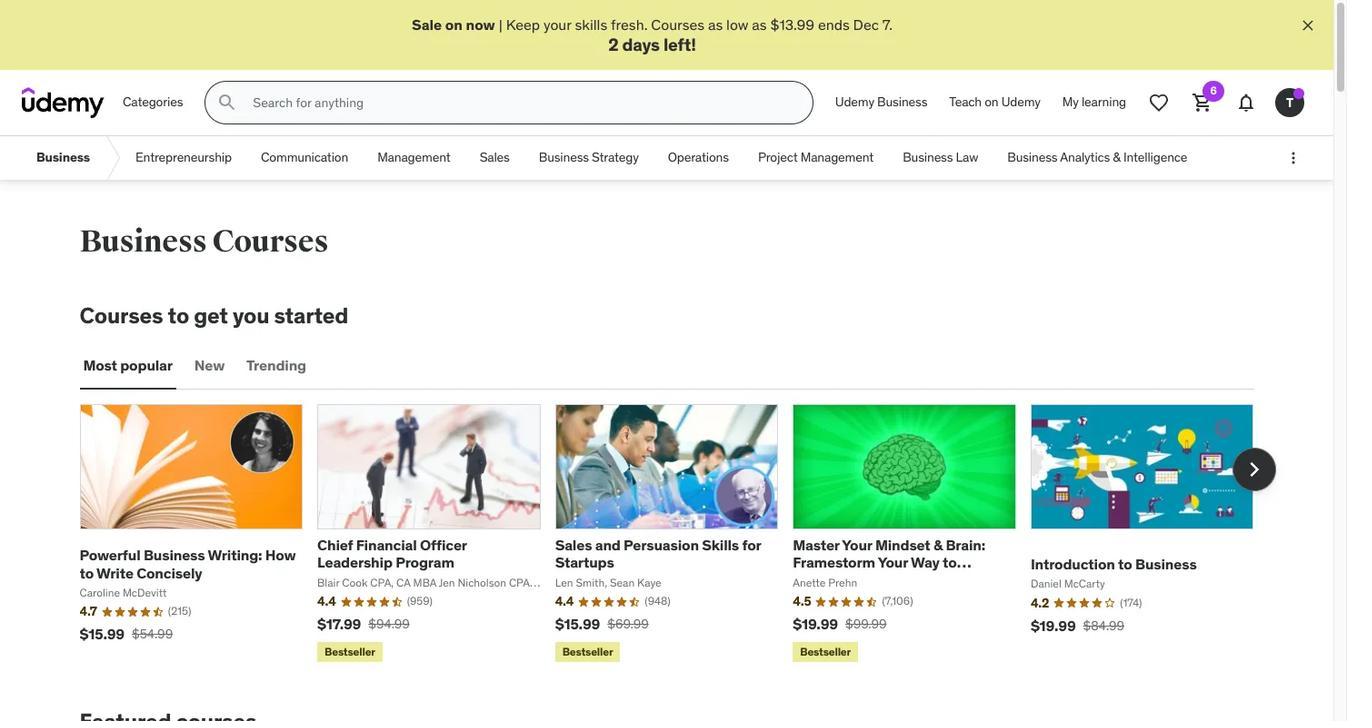 Task type: vqa. For each thing, say whether or not it's contained in the screenshot.
the applications
no



Task type: locate. For each thing, give the bounding box(es) containing it.
udemy
[[835, 94, 875, 110], [1002, 94, 1041, 110]]

business inside udemy business link
[[877, 94, 928, 110]]

as
[[708, 15, 723, 34], [752, 15, 767, 34]]

chief financial officer leadership program link
[[317, 537, 467, 572]]

close image
[[1299, 16, 1317, 35]]

most popular
[[83, 357, 173, 375]]

most
[[83, 357, 117, 375]]

udemy left my
[[1002, 94, 1041, 110]]

on inside sale on now | keep your skills fresh. courses as low as $13.99 ends dec 7. 2 days left!
[[445, 15, 463, 34]]

&
[[1113, 149, 1121, 166], [934, 537, 943, 555]]

business
[[877, 94, 928, 110], [36, 149, 90, 166], [539, 149, 589, 166], [903, 149, 953, 166], [1008, 149, 1058, 166], [80, 223, 207, 261], [144, 547, 205, 565], [1136, 555, 1197, 574]]

2 as from the left
[[752, 15, 767, 34]]

0 horizontal spatial management
[[377, 149, 451, 166]]

2 horizontal spatial courses
[[651, 15, 705, 34]]

your right master
[[842, 537, 872, 555]]

0 horizontal spatial courses
[[80, 302, 163, 330]]

your
[[544, 15, 571, 34]]

business inside business 'link'
[[36, 149, 90, 166]]

management left sales link
[[377, 149, 451, 166]]

1 horizontal spatial udemy
[[1002, 94, 1041, 110]]

powerful business writing: how to write concisely link
[[80, 547, 296, 582]]

entrepreneurship
[[135, 149, 232, 166]]

on right teach at the top of the page
[[985, 94, 999, 110]]

0 vertical spatial sales
[[480, 149, 510, 166]]

master your mindset & brain: framestorm your way to success
[[793, 537, 986, 590]]

& right analytics
[[1113, 149, 1121, 166]]

introduction to business
[[1031, 555, 1197, 574]]

0 vertical spatial courses
[[651, 15, 705, 34]]

1 horizontal spatial as
[[752, 15, 767, 34]]

chief financial officer leadership program
[[317, 537, 467, 572]]

trending
[[246, 357, 306, 375]]

ends
[[818, 15, 850, 34]]

categories button
[[112, 81, 194, 125]]

intelligence
[[1124, 149, 1188, 166]]

sales and persuasion skills for startups link
[[555, 537, 761, 572]]

1 horizontal spatial &
[[1113, 149, 1121, 166]]

1 udemy from the left
[[835, 94, 875, 110]]

sales left and
[[555, 537, 592, 555]]

& inside master your mindset & brain: framestorm your way to success
[[934, 537, 943, 555]]

teach
[[949, 94, 982, 110]]

sales
[[480, 149, 510, 166], [555, 537, 592, 555]]

on left now
[[445, 15, 463, 34]]

as right low
[[752, 15, 767, 34]]

1 vertical spatial courses
[[212, 223, 328, 261]]

new button
[[191, 345, 228, 388]]

left!
[[664, 34, 696, 56]]

to
[[168, 302, 189, 330], [943, 554, 957, 572], [1118, 555, 1132, 574], [80, 564, 94, 582]]

business analytics & intelligence
[[1008, 149, 1188, 166]]

courses up left!
[[651, 15, 705, 34]]

0 horizontal spatial &
[[934, 537, 943, 555]]

on inside teach on udemy link
[[985, 94, 999, 110]]

t link
[[1268, 81, 1312, 125]]

1 horizontal spatial on
[[985, 94, 999, 110]]

to right way
[[943, 554, 957, 572]]

persuasion
[[624, 537, 699, 555]]

2 management from the left
[[801, 149, 874, 166]]

chief
[[317, 537, 353, 555]]

udemy up project management
[[835, 94, 875, 110]]

courses inside sale on now | keep your skills fresh. courses as low as $13.99 ends dec 7. 2 days left!
[[651, 15, 705, 34]]

as left low
[[708, 15, 723, 34]]

business law
[[903, 149, 978, 166]]

on for sale on now | keep your skills fresh. courses as low as $13.99 ends dec 7. 2 days left!
[[445, 15, 463, 34]]

1 as from the left
[[708, 15, 723, 34]]

your
[[842, 537, 872, 555], [878, 554, 908, 572]]

sales inside "sales and persuasion skills for startups"
[[555, 537, 592, 555]]

concisely
[[137, 564, 202, 582]]

on
[[445, 15, 463, 34], [985, 94, 999, 110]]

0 horizontal spatial as
[[708, 15, 723, 34]]

1 vertical spatial &
[[934, 537, 943, 555]]

1 horizontal spatial management
[[801, 149, 874, 166]]

more subcategory menu links image
[[1285, 149, 1303, 167]]

introduction
[[1031, 555, 1115, 574]]

1 vertical spatial on
[[985, 94, 999, 110]]

introduction to business link
[[1031, 555, 1197, 574]]

1 vertical spatial sales
[[555, 537, 592, 555]]

1 horizontal spatial sales
[[555, 537, 592, 555]]

& left the brain:
[[934, 537, 943, 555]]

courses
[[651, 15, 705, 34], [212, 223, 328, 261], [80, 302, 163, 330]]

low
[[726, 15, 749, 34]]

submit search image
[[217, 92, 239, 114]]

to left get
[[168, 302, 189, 330]]

sales down the search for anything text box
[[480, 149, 510, 166]]

6
[[1210, 84, 1217, 97]]

new
[[194, 357, 225, 375]]

now
[[466, 15, 495, 34]]

framestorm
[[793, 554, 875, 572]]

wishlist image
[[1148, 92, 1170, 114]]

financial
[[356, 537, 417, 555]]

to left write at the left of page
[[80, 564, 94, 582]]

courses up you
[[212, 223, 328, 261]]

sales link
[[465, 137, 524, 180]]

categories
[[123, 94, 183, 110]]

leadership
[[317, 554, 393, 572]]

0 horizontal spatial sales
[[480, 149, 510, 166]]

law
[[956, 149, 978, 166]]

0 horizontal spatial udemy
[[835, 94, 875, 110]]

days
[[622, 34, 660, 56]]

courses up most popular at left
[[80, 302, 163, 330]]

0 horizontal spatial your
[[842, 537, 872, 555]]

management right project
[[801, 149, 874, 166]]

business analytics & intelligence link
[[993, 137, 1202, 180]]

for
[[742, 537, 761, 555]]

skills
[[702, 537, 739, 555]]

next image
[[1240, 456, 1269, 485]]

t
[[1286, 94, 1294, 111]]

0 horizontal spatial on
[[445, 15, 463, 34]]

brain:
[[946, 537, 986, 555]]

management
[[377, 149, 451, 166], [801, 149, 874, 166]]

your left way
[[878, 554, 908, 572]]

0 vertical spatial on
[[445, 15, 463, 34]]



Task type: describe. For each thing, give the bounding box(es) containing it.
sales for sales
[[480, 149, 510, 166]]

arrow pointing to subcategory menu links image
[[105, 137, 121, 180]]

2 vertical spatial courses
[[80, 302, 163, 330]]

started
[[274, 302, 348, 330]]

you have alerts image
[[1294, 88, 1305, 99]]

udemy business
[[835, 94, 928, 110]]

program
[[396, 554, 454, 572]]

courses to get you started
[[80, 302, 348, 330]]

management link
[[363, 137, 465, 180]]

communication
[[261, 149, 348, 166]]

master
[[793, 537, 840, 555]]

business inside business law link
[[903, 149, 953, 166]]

on for teach on udemy
[[985, 94, 999, 110]]

startups
[[555, 554, 614, 572]]

sales and persuasion skills for startups
[[555, 537, 761, 572]]

project
[[758, 149, 798, 166]]

entrepreneurship link
[[121, 137, 246, 180]]

business courses
[[80, 223, 328, 261]]

communication link
[[246, 137, 363, 180]]

keep
[[506, 15, 540, 34]]

my learning link
[[1052, 81, 1137, 125]]

writing:
[[208, 547, 262, 565]]

powerful business writing: how to write concisely
[[80, 547, 296, 582]]

operations link
[[653, 137, 744, 180]]

write
[[96, 564, 133, 582]]

learning
[[1082, 94, 1126, 110]]

carousel element
[[80, 405, 1276, 667]]

1 horizontal spatial courses
[[212, 223, 328, 261]]

business link
[[22, 137, 105, 180]]

udemy image
[[22, 87, 105, 118]]

business strategy
[[539, 149, 639, 166]]

6 link
[[1181, 81, 1225, 125]]

my learning
[[1063, 94, 1126, 110]]

fresh.
[[611, 15, 648, 34]]

2
[[608, 34, 619, 56]]

shopping cart with 6 items image
[[1192, 92, 1214, 114]]

master your mindset & brain: framestorm your way to success link
[[793, 537, 986, 590]]

strategy
[[592, 149, 639, 166]]

way
[[911, 554, 940, 572]]

to right introduction at the bottom right
[[1118, 555, 1132, 574]]

officer
[[420, 537, 467, 555]]

business inside business analytics & intelligence link
[[1008, 149, 1058, 166]]

|
[[499, 15, 503, 34]]

how
[[265, 547, 296, 565]]

operations
[[668, 149, 729, 166]]

project management link
[[744, 137, 888, 180]]

management inside 'link'
[[801, 149, 874, 166]]

sale on now | keep your skills fresh. courses as low as $13.99 ends dec 7. 2 days left!
[[412, 15, 893, 56]]

business law link
[[888, 137, 993, 180]]

project management
[[758, 149, 874, 166]]

udemy business link
[[824, 81, 939, 125]]

analytics
[[1060, 149, 1110, 166]]

popular
[[120, 357, 173, 375]]

business strategy link
[[524, 137, 653, 180]]

sale
[[412, 15, 442, 34]]

teach on udemy link
[[939, 81, 1052, 125]]

business inside business strategy link
[[539, 149, 589, 166]]

trending button
[[243, 345, 310, 388]]

and
[[595, 537, 621, 555]]

business inside powerful business writing: how to write concisely
[[144, 547, 205, 565]]

my
[[1063, 94, 1079, 110]]

0 vertical spatial &
[[1113, 149, 1121, 166]]

Search for anything text field
[[249, 87, 791, 118]]

7.
[[883, 15, 893, 34]]

1 management from the left
[[377, 149, 451, 166]]

powerful
[[80, 547, 140, 565]]

get
[[194, 302, 228, 330]]

to inside powerful business writing: how to write concisely
[[80, 564, 94, 582]]

skills
[[575, 15, 608, 34]]

to inside master your mindset & brain: framestorm your way to success
[[943, 554, 957, 572]]

teach on udemy
[[949, 94, 1041, 110]]

$13.99
[[770, 15, 815, 34]]

you
[[233, 302, 269, 330]]

dec
[[853, 15, 879, 34]]

notifications image
[[1236, 92, 1257, 114]]

sales for sales and persuasion skills for startups
[[555, 537, 592, 555]]

1 horizontal spatial your
[[878, 554, 908, 572]]

success
[[793, 571, 850, 590]]

most popular button
[[80, 345, 176, 388]]

2 udemy from the left
[[1002, 94, 1041, 110]]

mindset
[[875, 537, 931, 555]]



